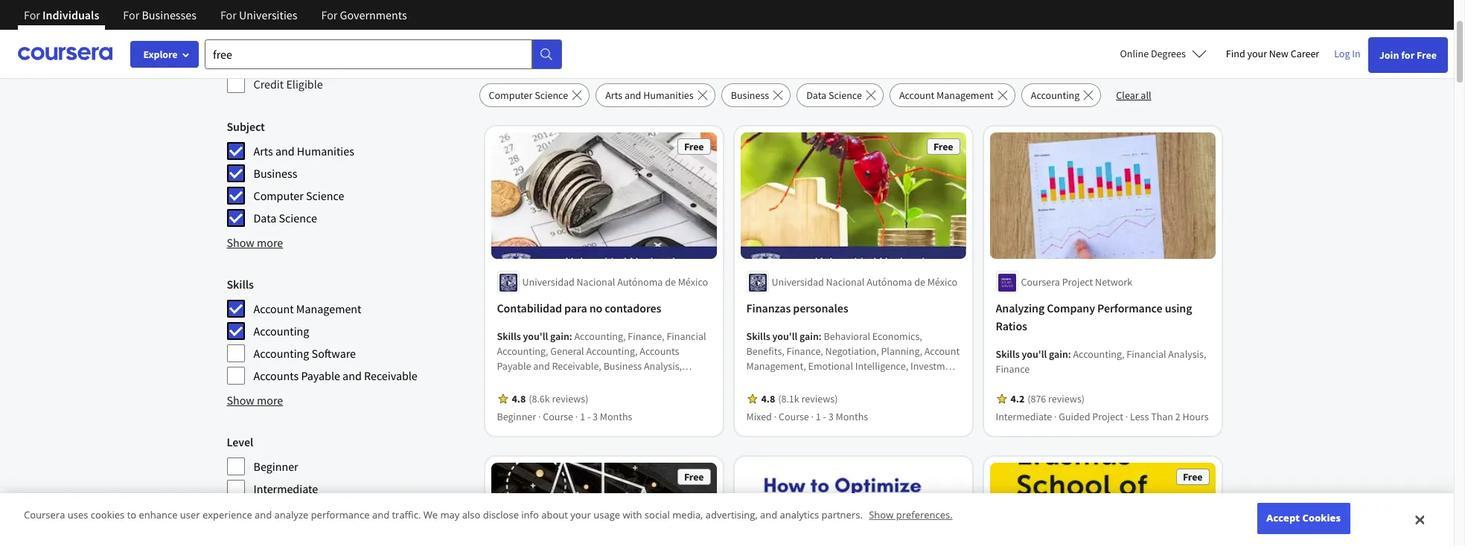 Task type: locate. For each thing, give the bounding box(es) containing it.
0 vertical spatial show more button
[[227, 234, 283, 252]]

0 horizontal spatial humanities
[[297, 144, 354, 159]]

free inside join for free link
[[1417, 48, 1437, 62]]

1 horizontal spatial méxico
[[928, 276, 958, 289]]

2 horizontal spatial gain
[[1049, 348, 1069, 362]]

3 · from the left
[[774, 411, 777, 424]]

for right join
[[1402, 48, 1415, 62]]

0 vertical spatial coursera
[[1021, 276, 1060, 289]]

data science inside data science button
[[807, 89, 862, 102]]

- down operational
[[588, 411, 591, 424]]

1 autónoma from the left
[[618, 276, 663, 289]]

for
[[579, 30, 605, 57], [1402, 48, 1415, 62]]

0 horizontal spatial coursera
[[24, 509, 65, 522]]

4.2 (876 reviews)
[[1011, 393, 1085, 406]]

and down "intelligence,"
[[887, 375, 904, 388]]

free up media,
[[684, 471, 704, 484]]

nacional up no
[[577, 276, 615, 289]]

1 horizontal spatial months
[[836, 411, 869, 424]]

0 horizontal spatial 1
[[580, 411, 585, 424]]

1 universidad from the left
[[522, 276, 575, 289]]

1 for para
[[580, 411, 585, 424]]

gain up 4.2 (876 reviews)
[[1049, 348, 1069, 362]]

level group
[[227, 433, 470, 544]]

businesses
[[142, 7, 197, 22]]

3
[[593, 411, 598, 424], [829, 411, 834, 424]]

accounting, down analyzing company performance using ratios link
[[1074, 348, 1125, 362]]

show more button
[[227, 234, 283, 252], [227, 392, 283, 410]]

coursera for coursera project network
[[1021, 276, 1060, 289]]

: left behavioral
[[819, 330, 822, 344]]

beginner
[[497, 411, 536, 424], [254, 460, 298, 474]]

business
[[731, 89, 769, 102], [254, 166, 297, 181], [604, 360, 642, 373]]

nacional for personales
[[826, 276, 865, 289]]

2 more from the top
[[257, 393, 283, 408]]

: down analyzing company performance using ratios
[[1069, 348, 1072, 362]]

show more button for accounts
[[227, 392, 283, 410]]

months for para
[[600, 411, 633, 424]]

using
[[1165, 301, 1193, 316]]

0 horizontal spatial data
[[254, 211, 277, 226]]

arts and humanities down "free"
[[606, 89, 694, 102]]

for universities
[[220, 7, 298, 22]]

1 vertical spatial accounts
[[254, 369, 299, 384]]

4.8
[[512, 393, 526, 406], [762, 393, 775, 406]]

planning, inside "behavioral economics, benefits, finance, negotiation, planning, account management, emotional intelligence, investment management, strategy, strategy and operations"
[[881, 345, 923, 359]]

enhance
[[139, 509, 178, 522]]

for for universities
[[220, 7, 237, 22]]

management, down 'benefits,'
[[747, 360, 806, 373]]

accounting left clear
[[1031, 89, 1080, 102]]

0 horizontal spatial you'll
[[523, 330, 548, 344]]

performance
[[311, 509, 370, 522]]

1 vertical spatial data
[[254, 211, 277, 226]]

accounts down contadores
[[640, 345, 680, 359]]

and left traffic. at left
[[372, 509, 390, 522]]

finance, inside "behavioral economics, benefits, finance, negotiation, planning, account management, emotional intelligence, investment management, strategy, strategy and operations"
[[787, 345, 824, 359]]

course down 4.8 (8.6k reviews)
[[543, 411, 574, 424]]

more
[[257, 235, 283, 250], [257, 393, 283, 408]]

1 months from the left
[[600, 411, 633, 424]]

skills you'll gain : up finance
[[996, 348, 1074, 362]]

0 horizontal spatial -
[[588, 411, 591, 424]]

intermediate up 'advanced'
[[254, 482, 318, 497]]

3 reviews) from the left
[[1049, 393, 1085, 406]]

and up (8.6k
[[533, 360, 550, 373]]

autónoma up contadores
[[618, 276, 663, 289]]

reviews) up beginner · course · 1 - 3 months
[[552, 393, 589, 406]]

:
[[570, 330, 573, 344], [819, 330, 822, 344], [1069, 348, 1072, 362]]

universidad up finanzas personales
[[772, 276, 824, 289]]

· down 4.8 (8.6k reviews)
[[576, 411, 578, 424]]

you'll up 'benefits,'
[[773, 330, 798, 344]]

1 horizontal spatial 4.8
[[762, 393, 775, 406]]

reviews) down strategy,
[[802, 393, 838, 406]]

0 vertical spatial project
[[1063, 276, 1094, 289]]

3 down strategy,
[[829, 411, 834, 424]]

humanities down eligible
[[297, 144, 354, 159]]

ratios
[[996, 319, 1028, 334]]

business inside accounting, finance, financial accounting, general accounting, accounts payable and receivable, business analysis, financial analysis, operational analysis, planning, account management
[[604, 360, 642, 373]]

0 horizontal spatial autónoma
[[618, 276, 663, 289]]

beginner up 'advanced'
[[254, 460, 298, 474]]

2 · from the left
[[576, 411, 578, 424]]

0 horizontal spatial finance,
[[628, 330, 665, 344]]

media,
[[673, 509, 703, 522]]

· left less
[[1126, 411, 1129, 424]]

1 horizontal spatial autónoma
[[867, 276, 913, 289]]

0 horizontal spatial arts and humanities
[[254, 144, 354, 159]]

you'll down contabilidad
[[523, 330, 548, 344]]

analysis,
[[1169, 348, 1207, 362], [644, 360, 682, 373], [539, 375, 577, 388], [633, 375, 671, 388]]

2 vertical spatial accounting
[[254, 346, 309, 361]]

1 méxico from the left
[[678, 276, 708, 289]]

disclose
[[483, 509, 519, 522]]

1 horizontal spatial planning,
[[881, 345, 923, 359]]

2 1 from the left
[[816, 411, 821, 424]]

free right join
[[1417, 48, 1437, 62]]

1 de from the left
[[665, 276, 676, 289]]

0 horizontal spatial payable
[[301, 369, 340, 384]]

de for finanzas personales
[[915, 276, 926, 289]]

1 vertical spatial management,
[[747, 375, 806, 388]]

accounts inside accounting, finance, financial accounting, general accounting, accounts payable and receivable, business analysis, financial analysis, operational analysis, planning, account management
[[640, 345, 680, 359]]

skills you'll gain : for analyzing
[[996, 348, 1074, 362]]

1 horizontal spatial arts and humanities
[[606, 89, 694, 102]]

2 course from the left
[[779, 411, 809, 424]]

0 horizontal spatial arts
[[254, 144, 273, 159]]

payable down software
[[301, 369, 340, 384]]

planning, up beginner · course · 1 - 3 months
[[497, 390, 538, 403]]

4.8 for finanzas
[[762, 393, 775, 406]]

and left analytics
[[760, 509, 778, 522]]

accept cookies button
[[1258, 504, 1351, 535]]

1 horizontal spatial for
[[1402, 48, 1415, 62]]

0 horizontal spatial management
[[296, 302, 362, 317]]

1 reviews) from the left
[[552, 393, 589, 406]]

0 horizontal spatial your
[[571, 509, 591, 522]]

show more for accounts payable and receivable
[[227, 393, 283, 408]]

and down software
[[343, 369, 362, 384]]

receivable,
[[552, 360, 602, 373]]

1 horizontal spatial intermediate
[[996, 411, 1053, 424]]

months down strategy
[[836, 411, 869, 424]]

skills inside skills group
[[227, 277, 254, 292]]

computer
[[489, 89, 533, 102], [254, 188, 304, 203]]

0 horizontal spatial reviews)
[[552, 393, 589, 406]]

for up filter
[[220, 7, 237, 22]]

for for businesses
[[123, 7, 139, 22]]

de up economics,
[[915, 276, 926, 289]]

autónoma up finanzas personales link
[[867, 276, 913, 289]]

management
[[937, 89, 994, 102], [296, 302, 362, 317], [578, 390, 635, 403]]

1 vertical spatial financial
[[1127, 348, 1167, 362]]

project left less
[[1093, 411, 1124, 424]]

accounting, down contabilidad
[[497, 345, 549, 359]]

0 horizontal spatial 4.8
[[512, 393, 526, 406]]

(8.6k
[[529, 393, 550, 406]]

0 vertical spatial show more
[[227, 235, 283, 250]]

: for para
[[570, 330, 573, 344]]

0 vertical spatial computer science
[[489, 89, 568, 102]]

universidad up contabilidad
[[522, 276, 575, 289]]

and inside accounting, finance, financial accounting, general accounting, accounts payable and receivable, business analysis, financial analysis, operational analysis, planning, account management
[[533, 360, 550, 373]]

1 horizontal spatial course
[[779, 411, 809, 424]]

2 management, from the top
[[747, 375, 806, 388]]

1 horizontal spatial skills you'll gain :
[[747, 330, 824, 344]]

beginner for beginner
[[254, 460, 298, 474]]

coursera up analyzing
[[1021, 276, 1060, 289]]

1 horizontal spatial payable
[[497, 360, 531, 373]]

2 horizontal spatial skills you'll gain :
[[996, 348, 1074, 362]]

1 down 4.8 (8.6k reviews)
[[580, 411, 585, 424]]

1 vertical spatial data science
[[254, 211, 317, 226]]

1 horizontal spatial universidad
[[772, 276, 824, 289]]

2 show more from the top
[[227, 393, 283, 408]]

humanities down "free"
[[644, 89, 694, 102]]

company
[[1047, 301, 1096, 316]]

gain down personales
[[800, 330, 819, 344]]

humanities
[[644, 89, 694, 102], [297, 144, 354, 159]]

course for finanzas
[[779, 411, 809, 424]]

for governments
[[321, 7, 407, 22]]

data science inside subject group
[[254, 211, 317, 226]]

computer inside subject group
[[254, 188, 304, 203]]

4.8 left (8.6k
[[512, 393, 526, 406]]

no
[[590, 301, 603, 316]]

1 vertical spatial coursera
[[24, 509, 65, 522]]

-
[[588, 411, 591, 424], [823, 411, 827, 424]]

show for data
[[227, 235, 255, 250]]

2 nacional from the left
[[826, 276, 865, 289]]

accounting up the accounting software
[[254, 324, 309, 339]]

0 horizontal spatial gain
[[550, 330, 570, 344]]

for left individuals
[[24, 7, 40, 22]]

analysis, inside the accounting, financial analysis, finance
[[1169, 348, 1207, 362]]

and down "free"
[[625, 89, 642, 102]]

online degrees
[[1121, 47, 1186, 60]]

your right find
[[1248, 47, 1268, 60]]

accounting left software
[[254, 346, 309, 361]]

2 horizontal spatial reviews)
[[1049, 393, 1085, 406]]

account management button
[[890, 83, 1016, 107]]

beginner inside level group
[[254, 460, 298, 474]]

1 show more from the top
[[227, 235, 283, 250]]

None search field
[[205, 39, 562, 69]]

analysis, down using
[[1169, 348, 1207, 362]]

2 autónoma from the left
[[867, 276, 913, 289]]

network
[[1096, 276, 1133, 289]]

1 4.8 from the left
[[512, 393, 526, 406]]

payable
[[497, 360, 531, 373], [301, 369, 340, 384]]

analysis, up 4.8 (8.6k reviews)
[[539, 375, 577, 388]]

· left guided
[[1055, 411, 1057, 424]]

0 horizontal spatial skills you'll gain :
[[497, 330, 575, 344]]

1 horizontal spatial gain
[[800, 330, 819, 344]]

0 horizontal spatial méxico
[[678, 276, 708, 289]]

preferences.
[[896, 509, 953, 522]]

1 horizontal spatial humanities
[[644, 89, 694, 102]]

de
[[665, 276, 676, 289], [915, 276, 926, 289]]

project up 'company'
[[1063, 276, 1094, 289]]

usage
[[594, 509, 620, 522]]

intermediate
[[996, 411, 1053, 424], [254, 482, 318, 497]]

1 more from the top
[[257, 235, 283, 250]]

2 horizontal spatial you'll
[[1022, 348, 1047, 362]]

0 horizontal spatial universidad nacional autónoma de méxico
[[522, 276, 708, 289]]

for
[[24, 7, 40, 22], [123, 7, 139, 22], [220, 7, 237, 22], [321, 7, 338, 22]]

online degrees button
[[1109, 37, 1219, 70]]

0 vertical spatial more
[[257, 235, 283, 250]]

science inside button
[[535, 89, 568, 102]]

clear
[[1117, 89, 1139, 102]]

2 - from the left
[[823, 411, 827, 424]]

humanities inside subject group
[[297, 144, 354, 159]]

1 for from the left
[[24, 7, 40, 22]]

strategy
[[849, 375, 885, 388]]

0 vertical spatial planning,
[[881, 345, 923, 359]]

payable up (8.6k
[[497, 360, 531, 373]]

0 vertical spatial financial
[[667, 330, 706, 344]]

- down the 4.8 (8.1k reviews)
[[823, 411, 827, 424]]

0 vertical spatial management
[[937, 89, 994, 102]]

1 vertical spatial business
[[254, 166, 297, 181]]

1 down the 4.8 (8.1k reviews)
[[816, 411, 821, 424]]

finance, down contadores
[[628, 330, 665, 344]]

3 for para
[[593, 411, 598, 424]]

accounts down the accounting software
[[254, 369, 299, 384]]

1 nacional from the left
[[577, 276, 615, 289]]

1 vertical spatial show more button
[[227, 392, 283, 410]]

1 horizontal spatial management
[[578, 390, 635, 403]]

months down operational
[[600, 411, 633, 424]]

computer science inside button
[[489, 89, 568, 102]]

reviews) up guided
[[1049, 393, 1085, 406]]

arts and humanities inside button
[[606, 89, 694, 102]]

skills you'll gain : down contabilidad
[[497, 330, 575, 344]]

méxico for finanzas personales
[[928, 276, 958, 289]]

course down (8.1k
[[779, 411, 809, 424]]

arts inside subject group
[[254, 144, 273, 159]]

for left governments on the left of page
[[321, 7, 338, 22]]

you'll
[[523, 330, 548, 344], [773, 330, 798, 344], [1022, 348, 1047, 362]]

0 horizontal spatial data science
[[254, 211, 317, 226]]

1 3 from the left
[[593, 411, 598, 424]]

2 vertical spatial business
[[604, 360, 642, 373]]

arts and humanities down subject
[[254, 144, 354, 159]]

· right mixed
[[774, 411, 777, 424]]

0 vertical spatial accounts
[[640, 345, 680, 359]]

science inside button
[[829, 89, 862, 102]]

1 show more button from the top
[[227, 234, 283, 252]]

and
[[625, 89, 642, 102], [275, 144, 295, 159], [533, 360, 550, 373], [343, 369, 362, 384], [887, 375, 904, 388], [255, 509, 272, 522], [372, 509, 390, 522], [760, 509, 778, 522]]

0 vertical spatial beginner
[[497, 411, 536, 424]]

arts down subject
[[254, 144, 273, 159]]

1 horizontal spatial arts
[[606, 89, 623, 102]]

6 · from the left
[[1126, 411, 1129, 424]]

universidad
[[522, 276, 575, 289], [772, 276, 824, 289]]

1 - from the left
[[588, 411, 591, 424]]

account management inside skills group
[[254, 302, 362, 317]]

1 horizontal spatial finance,
[[787, 345, 824, 359]]

1 1 from the left
[[580, 411, 585, 424]]

0 horizontal spatial :
[[570, 330, 573, 344]]

arts and humanities inside subject group
[[254, 144, 354, 159]]

you'll up finance
[[1022, 348, 1047, 362]]

planning, down economics,
[[881, 345, 923, 359]]

1 horizontal spatial 3
[[829, 411, 834, 424]]

de up contabilidad para no contadores link
[[665, 276, 676, 289]]

1 horizontal spatial financial
[[667, 330, 706, 344]]

2 horizontal spatial business
[[731, 89, 769, 102]]

arts down "free"
[[606, 89, 623, 102]]

business inside subject group
[[254, 166, 297, 181]]

intermediate for intermediate
[[254, 482, 318, 497]]

1 horizontal spatial computer
[[489, 89, 533, 102]]

finance, up emotional
[[787, 345, 824, 359]]

1 course from the left
[[543, 411, 574, 424]]

4.8 up mixed
[[762, 393, 775, 406]]

accounting inside button
[[1031, 89, 1080, 102]]

2 4.8 from the left
[[762, 393, 775, 406]]

universidad nacional autónoma de méxico up finanzas personales link
[[772, 276, 958, 289]]

also
[[462, 509, 481, 522]]

0 horizontal spatial nacional
[[577, 276, 615, 289]]

·
[[538, 411, 541, 424], [576, 411, 578, 424], [774, 411, 777, 424], [811, 411, 814, 424], [1055, 411, 1057, 424], [1126, 411, 1129, 424]]

: up general
[[570, 330, 573, 344]]

humanities inside button
[[644, 89, 694, 102]]

0 vertical spatial data science
[[807, 89, 862, 102]]

your right about
[[571, 509, 591, 522]]

1 vertical spatial planning,
[[497, 390, 538, 403]]

3 for from the left
[[220, 7, 237, 22]]

autónoma
[[618, 276, 663, 289], [867, 276, 913, 289]]

cookies
[[1303, 512, 1341, 525]]

1 vertical spatial intermediate
[[254, 482, 318, 497]]

2 universidad nacional autónoma de méxico from the left
[[772, 276, 958, 289]]

0 vertical spatial account management
[[900, 89, 994, 102]]

contadores
[[605, 301, 662, 316]]

0 horizontal spatial course
[[543, 411, 574, 424]]

show more button for data
[[227, 234, 283, 252]]

0 horizontal spatial business
[[254, 166, 297, 181]]

0 horizontal spatial planning,
[[497, 390, 538, 403]]

computer inside button
[[489, 89, 533, 102]]

degrees
[[1151, 47, 1186, 60]]

0 vertical spatial intermediate
[[996, 411, 1053, 424]]

for for governments
[[321, 7, 338, 22]]

1 horizontal spatial nacional
[[826, 276, 865, 289]]

0 horizontal spatial accounts
[[254, 369, 299, 384]]

2 horizontal spatial :
[[1069, 348, 1072, 362]]

project
[[1063, 276, 1094, 289], [1093, 411, 1124, 424]]

1 horizontal spatial accounts
[[640, 345, 680, 359]]

beginner for beginner · course · 1 - 3 months
[[497, 411, 536, 424]]

skills you'll gain : up 'benefits,'
[[747, 330, 824, 344]]

computer science
[[489, 89, 568, 102], [254, 188, 344, 203]]

3 down operational
[[593, 411, 598, 424]]

2 méxico from the left
[[928, 276, 958, 289]]

1 universidad nacional autónoma de méxico from the left
[[522, 276, 708, 289]]

universidad nacional autónoma de méxico up contabilidad para no contadores link
[[522, 276, 708, 289]]

1 vertical spatial arts and humanities
[[254, 144, 354, 159]]

universidad for finanzas
[[772, 276, 824, 289]]

skills for contabilidad para no contadores
[[497, 330, 521, 344]]

for left "free"
[[579, 30, 605, 57]]

accounting,
[[575, 330, 626, 344], [497, 345, 549, 359], [586, 345, 638, 359], [1074, 348, 1125, 362]]

nacional
[[577, 276, 615, 289], [826, 276, 865, 289]]

arts and humanities
[[606, 89, 694, 102], [254, 144, 354, 159]]

operations
[[906, 375, 954, 388]]

0 horizontal spatial computer
[[254, 188, 304, 203]]

beginner down (8.6k
[[497, 411, 536, 424]]

accounting button
[[1022, 83, 1102, 107]]

universidad for contabilidad
[[522, 276, 575, 289]]

intermediate · guided project · less than 2 hours
[[996, 411, 1209, 424]]

méxico
[[678, 276, 708, 289], [928, 276, 958, 289]]

0 horizontal spatial beginner
[[254, 460, 298, 474]]

· down the 4.8 (8.1k reviews)
[[811, 411, 814, 424]]

4 for from the left
[[321, 7, 338, 22]]

clear all
[[1117, 89, 1152, 102]]

2 3 from the left
[[829, 411, 834, 424]]

2 months from the left
[[836, 411, 869, 424]]

gain for para
[[550, 330, 570, 344]]

2 universidad from the left
[[772, 276, 824, 289]]

1
[[580, 411, 585, 424], [816, 411, 821, 424]]

1 vertical spatial account management
[[254, 302, 362, 317]]

skills you'll gain : for finanzas
[[747, 330, 824, 344]]

intermediate down 4.2
[[996, 411, 1053, 424]]

1 vertical spatial humanities
[[297, 144, 354, 159]]

data science button
[[797, 83, 884, 107]]

2 reviews) from the left
[[802, 393, 838, 406]]

gain
[[550, 330, 570, 344], [800, 330, 819, 344], [1049, 348, 1069, 362]]

contabilidad para no contadores
[[497, 301, 662, 316]]

show for accounts
[[227, 393, 255, 408]]

2 show more button from the top
[[227, 392, 283, 410]]

free
[[1417, 48, 1437, 62], [684, 140, 704, 153], [934, 140, 954, 153], [684, 471, 704, 484], [1183, 471, 1203, 484]]

course for contabilidad
[[543, 411, 574, 424]]

more for data
[[257, 235, 283, 250]]

1 horizontal spatial business
[[604, 360, 642, 373]]

may
[[441, 509, 460, 522]]

analyzing
[[996, 301, 1045, 316]]

1 vertical spatial management
[[296, 302, 362, 317]]

4.8 for contabilidad
[[512, 393, 526, 406]]

you'll for contabilidad
[[523, 330, 548, 344]]

1 vertical spatial beginner
[[254, 460, 298, 474]]

accounting software
[[254, 346, 356, 361]]

in
[[1353, 47, 1361, 60]]

course
[[543, 411, 574, 424], [779, 411, 809, 424]]

finance,
[[628, 330, 665, 344], [787, 345, 824, 359]]

management, up (8.1k
[[747, 375, 806, 388]]

1 horizontal spatial you'll
[[773, 330, 798, 344]]

social
[[645, 509, 670, 522]]

0 horizontal spatial account management
[[254, 302, 362, 317]]

2 for from the left
[[123, 7, 139, 22]]

gain up general
[[550, 330, 570, 344]]

nacional up finanzas personales link
[[826, 276, 865, 289]]

filter
[[227, 31, 260, 49]]

1 vertical spatial computer
[[254, 188, 304, 203]]

your
[[1248, 47, 1268, 60], [571, 509, 591, 522]]

analytics
[[780, 509, 819, 522]]

0 vertical spatial accounting
[[1031, 89, 1080, 102]]

intermediate inside level group
[[254, 482, 318, 497]]

2 de from the left
[[915, 276, 926, 289]]

1 horizontal spatial -
[[823, 411, 827, 424]]

accounts
[[640, 345, 680, 359], [254, 369, 299, 384]]

accounting, finance, financial accounting, general accounting, accounts payable and receivable, business analysis, financial analysis, operational analysis, planning, account management
[[497, 330, 706, 403]]

account inside button
[[900, 89, 935, 102]]

· down (8.6k
[[538, 411, 541, 424]]

free down arts and humanities button
[[684, 140, 704, 153]]

for businesses
[[123, 7, 197, 22]]

for left businesses
[[123, 7, 139, 22]]

behavioral
[[824, 330, 871, 344]]

and down credit eligible
[[275, 144, 295, 159]]

coursera left uses
[[24, 509, 65, 522]]

1 horizontal spatial 1
[[816, 411, 821, 424]]

0 vertical spatial management,
[[747, 360, 806, 373]]



Task type: vqa. For each thing, say whether or not it's contained in the screenshot.
Market
no



Task type: describe. For each thing, give the bounding box(es) containing it.
payable inside skills group
[[301, 369, 340, 384]]

skills for finanzas personales
[[747, 330, 771, 344]]

2 vertical spatial show
[[869, 509, 894, 522]]

account inside accounting, finance, financial accounting, general accounting, accounts payable and receivable, business analysis, financial analysis, operational analysis, planning, account management
[[541, 390, 576, 403]]

online
[[1121, 47, 1149, 60]]

performance
[[1098, 301, 1163, 316]]

finanzas personales link
[[747, 300, 960, 318]]

autónoma for finanzas personales
[[867, 276, 913, 289]]

contabilidad
[[497, 301, 562, 316]]

clear all button
[[1108, 83, 1161, 107]]

explore
[[143, 48, 178, 61]]

3 for personales
[[829, 411, 834, 424]]

coursera project network
[[1021, 276, 1133, 289]]

analyzing company performance using ratios link
[[996, 300, 1210, 335]]

beginner · course · 1 - 3 months
[[497, 411, 633, 424]]

with
[[623, 509, 642, 522]]

subject
[[227, 119, 265, 134]]

find your new career
[[1227, 47, 1320, 60]]

finanzas
[[747, 301, 791, 316]]

free down account management button
[[934, 140, 954, 153]]

contabilidad para no contadores link
[[497, 300, 711, 318]]

méxico for contabilidad para no contadores
[[678, 276, 708, 289]]

data inside button
[[807, 89, 827, 102]]

accounting for accounting software
[[254, 346, 309, 361]]

account management inside button
[[900, 89, 994, 102]]

What do you want to learn? text field
[[205, 39, 533, 69]]

197 results for "free"
[[479, 30, 664, 57]]

software
[[312, 346, 356, 361]]

reviews) for company
[[1049, 393, 1085, 406]]

uses
[[68, 509, 88, 522]]

analysis, right operational
[[633, 375, 671, 388]]

log in link
[[1327, 45, 1369, 63]]

banner navigation
[[12, 0, 419, 41]]

show preferences. link
[[869, 509, 953, 522]]

strategy,
[[809, 375, 847, 388]]

analyzing company performance using ratios
[[996, 301, 1193, 334]]

more for accounts
[[257, 393, 283, 408]]

4.2
[[1011, 393, 1025, 406]]

accounting, inside the accounting, financial analysis, finance
[[1074, 348, 1125, 362]]

: for company
[[1069, 348, 1072, 362]]

for for individuals
[[24, 7, 40, 22]]

coursera image
[[18, 42, 112, 66]]

economics,
[[873, 330, 923, 344]]

finanzas personales
[[747, 301, 849, 316]]

accounting, financial analysis, finance
[[996, 348, 1207, 376]]

computer science inside subject group
[[254, 188, 344, 203]]

gain for personales
[[800, 330, 819, 344]]

accept cookies
[[1267, 512, 1341, 525]]

computer science button
[[479, 83, 590, 107]]

negotiation,
[[826, 345, 879, 359]]

management inside skills group
[[296, 302, 362, 317]]

accounting, down contabilidad para no contadores link
[[575, 330, 626, 344]]

accounting, up operational
[[586, 345, 638, 359]]

business button
[[721, 83, 791, 107]]

arts and humanities button
[[596, 83, 715, 107]]

to
[[127, 509, 136, 522]]

coursera for coursera uses cookies to enhance user experience and analyze performance and traffic. we may also disclose info about your usage with social media, advertising, and analytics partners. show preferences.
[[24, 509, 65, 522]]

planning, inside accounting, finance, financial accounting, general accounting, accounts payable and receivable, business analysis, financial analysis, operational analysis, planning, account management
[[497, 390, 538, 403]]

benefits,
[[747, 345, 785, 359]]

join
[[1380, 48, 1400, 62]]

1 vertical spatial accounting
[[254, 324, 309, 339]]

autónoma for contabilidad para no contadores
[[618, 276, 663, 289]]

receivable
[[364, 369, 418, 384]]

all
[[1141, 89, 1152, 102]]

subject group
[[227, 118, 470, 228]]

business inside "business" button
[[731, 89, 769, 102]]

intelligence,
[[856, 360, 909, 373]]

account inside skills group
[[254, 302, 294, 317]]

experience
[[203, 509, 252, 522]]

mixed
[[747, 411, 772, 424]]

than
[[1152, 411, 1174, 424]]

1 vertical spatial your
[[571, 509, 591, 522]]

finance, inside accounting, finance, financial accounting, general accounting, accounts payable and receivable, business analysis, financial analysis, operational analysis, planning, account management
[[628, 330, 665, 344]]

find your new career link
[[1219, 45, 1327, 63]]

arts inside button
[[606, 89, 623, 102]]

show more for data science
[[227, 235, 283, 250]]

nacional for para
[[577, 276, 615, 289]]

career
[[1291, 47, 1320, 60]]

: for personales
[[819, 330, 822, 344]]

advanced
[[254, 504, 302, 519]]

skills you'll gain : for contabilidad
[[497, 330, 575, 344]]

skills for analyzing company performance using ratios
[[996, 348, 1020, 362]]

197
[[479, 30, 511, 57]]

and inside subject group
[[275, 144, 295, 159]]

partners.
[[822, 509, 863, 522]]

explore button
[[130, 41, 199, 68]]

1 for personales
[[816, 411, 821, 424]]

0 horizontal spatial for
[[579, 30, 605, 57]]

1 vertical spatial project
[[1093, 411, 1124, 424]]

info
[[522, 509, 539, 522]]

1 · from the left
[[538, 411, 541, 424]]

reviews) for para
[[552, 393, 589, 406]]

level
[[227, 435, 253, 450]]

months for personales
[[836, 411, 869, 424]]

personales
[[793, 301, 849, 316]]

universidad nacional autónoma de méxico for para
[[522, 276, 708, 289]]

log
[[1335, 47, 1351, 60]]

investment
[[911, 360, 960, 373]]

skills group
[[227, 276, 470, 386]]

individuals
[[43, 7, 99, 22]]

- for personales
[[823, 411, 827, 424]]

results
[[515, 30, 575, 57]]

credit eligible
[[254, 77, 323, 92]]

payable inside accounting, finance, financial accounting, general accounting, accounts payable and receivable, business analysis, financial analysis, operational analysis, planning, account management
[[497, 360, 531, 373]]

0 vertical spatial your
[[1248, 47, 1268, 60]]

you'll for analyzing
[[1022, 348, 1047, 362]]

coursera uses cookies to enhance user experience and analyze performance and traffic. we may also disclose info about your usage with social media, advertising, and analytics partners. show preferences.
[[24, 509, 953, 522]]

join for free
[[1380, 48, 1437, 62]]

behavioral economics, benefits, finance, negotiation, planning, account management, emotional intelligence, investment management, strategy, strategy and operations
[[747, 330, 960, 388]]

analysis, down contadores
[[644, 360, 682, 373]]

accounting for accounting button
[[1031, 89, 1080, 102]]

advertising,
[[706, 509, 758, 522]]

user
[[180, 509, 200, 522]]

traffic.
[[392, 509, 421, 522]]

and inside "behavioral economics, benefits, finance, negotiation, planning, account management, emotional intelligence, investment management, strategy, strategy and operations"
[[887, 375, 904, 388]]

finance
[[996, 363, 1030, 376]]

guided
[[1059, 411, 1091, 424]]

gain for company
[[1049, 348, 1069, 362]]

free down hours
[[1183, 471, 1203, 484]]

universidad nacional autónoma de méxico for personales
[[772, 276, 958, 289]]

4 · from the left
[[811, 411, 814, 424]]

4.8 (8.6k reviews)
[[512, 393, 589, 406]]

data inside subject group
[[254, 211, 277, 226]]

hours
[[1183, 411, 1209, 424]]

0 horizontal spatial financial
[[497, 375, 537, 388]]

accounts inside skills group
[[254, 369, 299, 384]]

1 management, from the top
[[747, 360, 806, 373]]

de for contabilidad para no contadores
[[665, 276, 676, 289]]

new
[[1270, 47, 1289, 60]]

(8.1k
[[778, 393, 800, 406]]

5 · from the left
[[1055, 411, 1057, 424]]

by
[[263, 31, 279, 49]]

about
[[542, 509, 568, 522]]

you'll for finanzas
[[773, 330, 798, 344]]

for individuals
[[24, 7, 99, 22]]

financial inside the accounting, financial analysis, finance
[[1127, 348, 1167, 362]]

and left analyze
[[255, 509, 272, 522]]

mixed · course · 1 - 3 months
[[747, 411, 869, 424]]

eligible
[[286, 77, 323, 92]]

reviews) for personales
[[802, 393, 838, 406]]

and inside button
[[625, 89, 642, 102]]

management inside button
[[937, 89, 994, 102]]

and inside skills group
[[343, 369, 362, 384]]

filter by
[[227, 31, 279, 49]]

account inside "behavioral economics, benefits, finance, negotiation, planning, account management, emotional intelligence, investment management, strategy, strategy and operations"
[[925, 345, 960, 359]]

accounts payable and receivable
[[254, 369, 418, 384]]

intermediate for intermediate · guided project · less than 2 hours
[[996, 411, 1053, 424]]

accept
[[1267, 512, 1300, 525]]

- for para
[[588, 411, 591, 424]]

management inside accounting, finance, financial accounting, general accounting, accounts payable and receivable, business analysis, financial analysis, operational analysis, planning, account management
[[578, 390, 635, 403]]



